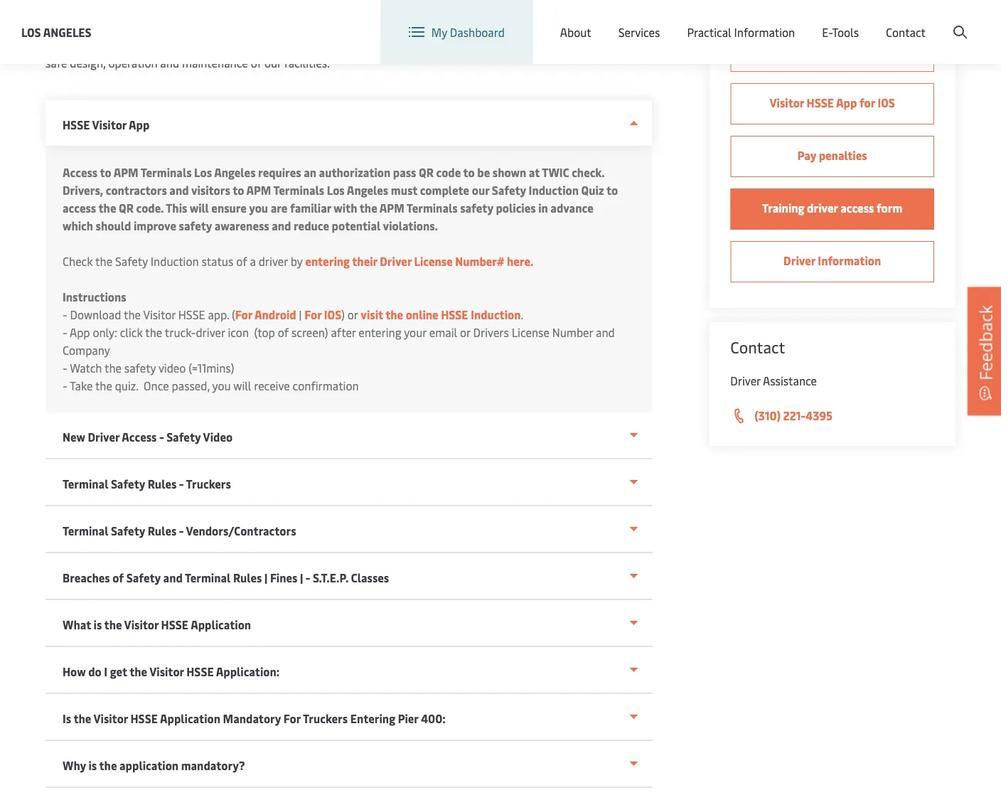 Task type: vqa. For each thing, say whether or not it's contained in the screenshot.
the bottom Contact
yes



Task type: locate. For each thing, give the bounding box(es) containing it.
0 horizontal spatial android
[[255, 307, 296, 322]]

1 vertical spatial ios
[[324, 307, 342, 322]]

driver information link
[[731, 241, 935, 282]]

driver inside hsse visitor app element
[[380, 254, 412, 269]]

by down reduce
[[291, 254, 303, 269]]

induction down twic
[[529, 182, 579, 198]]

and inside "instructions - download the visitor hsse app. ( for android | for ios ) or visit the online hsse induction . - app only: click the truck-driver icon  (top of screen) after entering your email or drivers license number and company - watch the safety video (≈11mins) - take the quiz.  once passed, you will receive confirmation"
[[596, 325, 615, 340]]

truckers inside dropdown button
[[303, 711, 348, 726]]

is right why
[[89, 758, 97, 773]]

get
[[110, 664, 127, 679]]

access inside training driver access form link
[[841, 200, 875, 216]]

for right app.
[[235, 307, 252, 322]]

is for what
[[94, 617, 102, 633]]

0 horizontal spatial angeles
[[43, 24, 91, 39]]

the right is
[[74, 711, 91, 726]]

)
[[342, 307, 345, 322]]

terminal
[[63, 476, 108, 492], [63, 523, 108, 539], [185, 570, 231, 586]]

for
[[870, 25, 886, 40], [860, 95, 876, 110]]

1 vertical spatial los
[[194, 165, 212, 180]]

0 vertical spatial will
[[190, 200, 209, 216]]

induction up the drivers
[[471, 307, 521, 322]]

login
[[860, 13, 887, 28]]

los left we
[[21, 24, 41, 39]]

app for visitor hsse app for android
[[846, 25, 867, 40]]

1 horizontal spatial apm
[[246, 182, 271, 198]]

1 vertical spatial truckers
[[303, 711, 348, 726]]

– right activities
[[544, 37, 550, 53]]

entering
[[305, 254, 350, 269], [359, 325, 402, 340]]

or right the )
[[348, 307, 358, 322]]

| up screen)
[[299, 307, 302, 322]]

0 vertical spatial a
[[83, 20, 89, 35]]

visitor hsse app for android
[[780, 25, 886, 58]]

should
[[96, 218, 131, 233]]

affected
[[415, 37, 458, 53]]

induction
[[529, 182, 579, 198], [151, 254, 199, 269], [471, 307, 521, 322]]

apm up are
[[246, 182, 271, 198]]

will
[[190, 200, 209, 216], [234, 378, 251, 393]]

4395
[[806, 408, 833, 423]]

0 vertical spatial by
[[461, 37, 473, 53]]

of down switch location button
[[620, 37, 631, 53]]

application down breaches of safety and terminal rules | fines | - s.t.e.p. classes
[[191, 617, 251, 633]]

a right set
[[83, 20, 89, 35]]

this
[[166, 200, 187, 216]]

0 vertical spatial android
[[812, 42, 854, 58]]

0 vertical spatial entering
[[305, 254, 350, 269]]

a inside we set a number of key performance indicators (kpis) that measure safety performance, both in terms of personal safety – the safety of our employees and any other people who could be affected by our activities – and in terms of the safe design, operation and maintenance of our facilities.
[[83, 20, 89, 35]]

1 vertical spatial access
[[122, 429, 157, 445]]

entering down visit
[[359, 325, 402, 340]]

of right breaches
[[113, 570, 124, 586]]

angeles up safe
[[43, 24, 91, 39]]

breaches
[[63, 570, 110, 586]]

after
[[331, 325, 356, 340]]

2 vertical spatial terminals
[[407, 200, 458, 216]]

application inside 'dropdown button'
[[191, 617, 251, 633]]

terminals up contractors
[[141, 165, 192, 180]]

1 horizontal spatial license
[[512, 325, 550, 340]]

0 horizontal spatial in
[[524, 20, 533, 35]]

feedback button
[[968, 287, 1002, 416]]

entering
[[351, 711, 396, 726]]

license inside "instructions - download the visitor hsse app. ( for android | for ios ) or visit the online hsse induction . - app only: click the truck-driver icon  (top of screen) after entering your email or drivers license number and company - watch the safety video (≈11mins) - take the quiz.  once passed, you will receive confirmation"
[[512, 325, 550, 340]]

1 vertical spatial terminal
[[63, 523, 108, 539]]

by down performance,
[[461, 37, 473, 53]]

safety inside access to apm terminals los angeles requires an authorization pass qr code to be shown at twic check. drivers, contractors and visitors to apm terminals los angeles must complete our safety induction quiz to access the qr code. this will ensure you are familiar with the apm terminals safety policies in advance which should improve safety awareness and reduce potential violations.
[[492, 182, 527, 198]]

2 access from the left
[[841, 200, 875, 216]]

is the visitor hsse application mandatory for truckers entering pier 400:
[[63, 711, 446, 726]]

1 horizontal spatial access
[[122, 429, 157, 445]]

app for visitor hsse app for ios
[[837, 95, 858, 110]]

practical information
[[688, 24, 796, 40]]

rules down terminal safety rules - truckers
[[148, 523, 177, 539]]

driver right new
[[88, 429, 120, 445]]

2 horizontal spatial angeles
[[347, 182, 389, 198]]

information inside driver information link
[[818, 253, 882, 268]]

location
[[638, 13, 682, 28]]

1 vertical spatial in
[[575, 37, 584, 53]]

personal
[[582, 20, 626, 35]]

and
[[234, 37, 253, 53], [553, 37, 572, 53], [160, 55, 179, 70], [170, 182, 189, 198], [272, 218, 291, 233], [596, 325, 615, 340], [163, 570, 183, 586]]

safety inside "instructions - download the visitor hsse app. ( for android | for ios ) or visit the online hsse induction . - app only: click the truck-driver icon  (top of screen) after entering your email or drivers license number and company - watch the safety video (≈11mins) - take the quiz.  once passed, you will receive confirmation"
[[124, 360, 156, 376]]

for for ios
[[860, 95, 876, 110]]

(310)
[[755, 408, 781, 423]]

1 vertical spatial apm
[[246, 182, 271, 198]]

be left shown
[[478, 165, 490, 180]]

rules
[[148, 476, 177, 492], [148, 523, 177, 539], [233, 570, 262, 586]]

induction inside access to apm terminals los angeles requires an authorization pass qr code to be shown at twic check. drivers, contractors and visitors to apm terminals los angeles must complete our safety induction quiz to access the qr code. this will ensure you are familiar with the apm terminals safety policies in advance which should improve safety awareness and reduce potential violations.
[[529, 182, 579, 198]]

entering left their on the left top of page
[[305, 254, 350, 269]]

their
[[352, 254, 378, 269]]

training
[[763, 200, 805, 216]]

is right what at the bottom
[[94, 617, 102, 633]]

1 horizontal spatial you
[[249, 200, 268, 216]]

your
[[404, 325, 427, 340]]

0 horizontal spatial qr
[[119, 200, 134, 216]]

visitor right is
[[94, 711, 128, 726]]

is inside why is the application mandatory? dropdown button
[[89, 758, 97, 773]]

for right mandatory
[[284, 711, 301, 726]]

my dashboard button
[[409, 0, 505, 64]]

0 vertical spatial in
[[524, 20, 533, 35]]

people
[[307, 37, 342, 53]]

visitor up "truck-"
[[143, 307, 176, 322]]

2 vertical spatial driver
[[196, 325, 225, 340]]

2 horizontal spatial terminals
[[407, 200, 458, 216]]

safety down terminal safety rules - truckers
[[111, 523, 145, 539]]

e-tools
[[823, 24, 859, 40]]

once
[[144, 378, 169, 393]]

1 horizontal spatial entering
[[359, 325, 402, 340]]

terminals down an
[[274, 182, 325, 198]]

company
[[63, 343, 110, 358]]

terminals down complete
[[407, 200, 458, 216]]

number#
[[456, 254, 505, 269]]

access inside dropdown button
[[122, 429, 157, 445]]

global
[[727, 13, 760, 29]]

1 vertical spatial angeles
[[214, 165, 256, 180]]

violations.
[[383, 218, 438, 233]]

1 vertical spatial application
[[160, 711, 221, 726]]

s.t.e.p.
[[313, 570, 349, 586]]

0 vertical spatial application
[[191, 617, 251, 633]]

0 horizontal spatial information
[[735, 24, 796, 40]]

in inside access to apm terminals los angeles requires an authorization pass qr code to be shown at twic check. drivers, contractors and visitors to apm terminals los angeles must complete our safety induction quiz to access the qr code. this will ensure you are familiar with the apm terminals safety policies in advance which should improve safety awareness and reduce potential violations.
[[539, 200, 548, 216]]

the inside dropdown button
[[74, 711, 91, 726]]

1 vertical spatial be
[[478, 165, 490, 180]]

1 vertical spatial for
[[860, 95, 876, 110]]

rules left the fines
[[233, 570, 262, 586]]

for for android
[[870, 25, 886, 40]]

0 horizontal spatial be
[[400, 37, 412, 53]]

login / create account link
[[833, 0, 975, 42]]

2 horizontal spatial induction
[[529, 182, 579, 198]]

terminal safety rules - vendors/contractors
[[63, 523, 296, 539]]

safety up could
[[391, 20, 423, 35]]

truckers left entering
[[303, 711, 348, 726]]

1 vertical spatial induction
[[151, 254, 199, 269]]

for up penalties
[[860, 95, 876, 110]]

access left form
[[841, 200, 875, 216]]

0 vertical spatial is
[[94, 617, 102, 633]]

with
[[334, 200, 357, 216]]

qr right pass
[[419, 165, 434, 180]]

in right policies
[[539, 200, 548, 216]]

of
[[134, 20, 145, 35], [568, 20, 579, 35], [143, 37, 154, 53], [620, 37, 631, 53], [251, 55, 262, 70], [236, 254, 247, 269], [278, 325, 289, 340], [113, 570, 124, 586]]

1 vertical spatial will
[[234, 378, 251, 393]]

driver inside "instructions - download the visitor hsse app. ( for android | for ios ) or visit the online hsse induction . - app only: click the truck-driver icon  (top of screen) after entering your email or drivers license number and company - watch the safety video (≈11mins) - take the quiz.  once passed, you will receive confirmation"
[[196, 325, 225, 340]]

by inside hsse visitor app element
[[291, 254, 303, 269]]

passed,
[[172, 378, 210, 393]]

0 horizontal spatial by
[[291, 254, 303, 269]]

driver assistance
[[731, 373, 818, 388]]

1 vertical spatial contact
[[731, 337, 786, 358]]

code
[[436, 165, 461, 180]]

app inside visitor hsse app for android
[[846, 25, 867, 40]]

1 horizontal spatial truckers
[[303, 711, 348, 726]]

terminal for terminal safety rules - vendors/contractors
[[63, 523, 108, 539]]

performance
[[167, 20, 233, 35]]

is for why
[[89, 758, 97, 773]]

both
[[497, 20, 521, 35]]

new driver access - safety video button
[[46, 413, 653, 460]]

angeles
[[43, 24, 91, 39], [214, 165, 256, 180], [347, 182, 389, 198]]

(
[[232, 307, 235, 322]]

1 access from the left
[[63, 200, 96, 216]]

1 horizontal spatial by
[[461, 37, 473, 53]]

1 vertical spatial you
[[212, 378, 231, 393]]

will left receive
[[234, 378, 251, 393]]

and right number
[[596, 325, 615, 340]]

hsse inside visitor hsse app for android
[[817, 25, 844, 40]]

android inside "instructions - download the visitor hsse app. ( for android | for ios ) or visit the online hsse induction . - app only: click the truck-driver icon  (top of screen) after entering your email or drivers license number and company - watch the safety video (≈11mins) - take the quiz.  once passed, you will receive confirmation"
[[255, 307, 296, 322]]

0 vertical spatial access
[[63, 165, 98, 180]]

status
[[202, 254, 234, 269]]

you down (≈11mins)
[[212, 378, 231, 393]]

services button
[[619, 0, 661, 64]]

twic
[[542, 165, 570, 180]]

rules for truckers
[[148, 476, 177, 492]]

rules down "new driver access - safety video"
[[148, 476, 177, 492]]

| left the fines
[[265, 570, 268, 586]]

visitor down what is the visitor hsse application
[[150, 664, 184, 679]]

check the safety induction status of a driver by entering their driver license number# here.
[[63, 254, 534, 269]]

0 horizontal spatial license
[[414, 254, 453, 269]]

feedback
[[974, 305, 997, 381]]

driver down awareness
[[259, 254, 288, 269]]

potential
[[332, 218, 381, 233]]

los up the with
[[327, 182, 345, 198]]

1 horizontal spatial contact
[[887, 24, 926, 40]]

1 vertical spatial android
[[255, 307, 296, 322]]

will inside "instructions - download the visitor hsse app. ( for android | for ios ) or visit the online hsse induction . - app only: click the truck-driver icon  (top of screen) after entering your email or drivers license number and company - watch the safety video (≈11mins) - take the quiz.  once passed, you will receive confirmation"
[[234, 378, 251, 393]]

visitor inside "instructions - download the visitor hsse app. ( for android | for ios ) or visit the online hsse induction . - app only: click the truck-driver icon  (top of screen) after entering your email or drivers license number and company - watch the safety video (≈11mins) - take the quiz.  once passed, you will receive confirmation"
[[143, 307, 176, 322]]

android down e-
[[812, 42, 854, 58]]

the
[[89, 37, 106, 53], [633, 37, 650, 53], [99, 200, 116, 216], [360, 200, 378, 216], [95, 254, 112, 269], [124, 307, 141, 322], [386, 307, 403, 322], [145, 325, 162, 340], [105, 360, 122, 376], [95, 378, 112, 393], [104, 617, 122, 633], [130, 664, 147, 679], [74, 711, 91, 726], [99, 758, 117, 773]]

by inside we set a number of key performance indicators (kpis) that measure safety performance, both in terms of personal safety – the safety of our employees and any other people who could be affected by our activities – and in terms of the safe design, operation and maintenance of our facilities.
[[461, 37, 473, 53]]

hsse inside 'dropdown button'
[[161, 617, 189, 633]]

2 – from the left
[[544, 37, 550, 53]]

1 horizontal spatial terminals
[[274, 182, 325, 198]]

driver information
[[784, 253, 882, 268]]

0 vertical spatial contact
[[887, 24, 926, 40]]

app inside dropdown button
[[129, 117, 150, 132]]

license down the .
[[512, 325, 550, 340]]

terminal safety rules - vendors/contractors button
[[46, 507, 653, 554]]

information for driver information
[[818, 253, 882, 268]]

access up terminal safety rules - truckers
[[122, 429, 157, 445]]

1 vertical spatial qr
[[119, 200, 134, 216]]

for inside dropdown button
[[284, 711, 301, 726]]

the up should
[[99, 200, 116, 216]]

training driver access form
[[763, 200, 903, 216]]

truckers down video
[[186, 476, 231, 492]]

0 vertical spatial rules
[[148, 476, 177, 492]]

2 vertical spatial los
[[327, 182, 345, 198]]

license down the violations.
[[414, 254, 453, 269]]

2 vertical spatial induction
[[471, 307, 521, 322]]

1 horizontal spatial for
[[284, 711, 301, 726]]

rules for vendors/contractors
[[148, 523, 177, 539]]

of down any
[[251, 55, 262, 70]]

our down performance,
[[476, 37, 493, 53]]

and down terminal safety rules - vendors/contractors
[[163, 570, 183, 586]]

apm down must
[[380, 200, 405, 216]]

0 horizontal spatial access
[[63, 165, 98, 180]]

1 horizontal spatial information
[[818, 253, 882, 268]]

0 vertical spatial you
[[249, 200, 268, 216]]

los up visitors
[[194, 165, 212, 180]]

instructions
[[63, 289, 126, 305]]

1 horizontal spatial or
[[460, 325, 471, 340]]

activities
[[496, 37, 541, 53]]

1 vertical spatial is
[[89, 758, 97, 773]]

1 vertical spatial a
[[250, 254, 256, 269]]

1 horizontal spatial will
[[234, 378, 251, 393]]

terminals
[[141, 165, 192, 180], [274, 182, 325, 198], [407, 200, 458, 216]]

-
[[63, 307, 67, 322], [63, 325, 67, 340], [63, 360, 67, 376], [63, 378, 67, 393], [159, 429, 164, 445], [179, 476, 184, 492], [179, 523, 184, 539], [306, 570, 311, 586]]

terminal down new
[[63, 476, 108, 492]]

be right could
[[400, 37, 412, 53]]

and down are
[[272, 218, 291, 233]]

1 vertical spatial information
[[818, 253, 882, 268]]

you left are
[[249, 200, 268, 216]]

0 horizontal spatial truckers
[[186, 476, 231, 492]]

0 horizontal spatial a
[[83, 20, 89, 35]]

1 horizontal spatial driver
[[259, 254, 288, 269]]

qr down contractors
[[119, 200, 134, 216]]

the right check
[[95, 254, 112, 269]]

dashboard
[[450, 24, 505, 40]]

–
[[80, 37, 86, 53], [544, 37, 550, 53]]

0 horizontal spatial apm
[[114, 165, 139, 180]]

0 horizontal spatial induction
[[151, 254, 199, 269]]

only:
[[93, 325, 117, 340]]

terminal safety rules - truckers button
[[46, 460, 653, 507]]

access up 'drivers,'
[[63, 165, 98, 180]]

| inside "instructions - download the visitor hsse app. ( for android | for ios ) or visit the online hsse induction . - app only: click the truck-driver icon  (top of screen) after entering your email or drivers license number and company - watch the safety video (≈11mins) - take the quiz.  once passed, you will receive confirmation"
[[299, 307, 302, 322]]

of right the "(top" in the top of the page
[[278, 325, 289, 340]]

0 horizontal spatial driver
[[196, 325, 225, 340]]

1 vertical spatial driver
[[259, 254, 288, 269]]

0 horizontal spatial ios
[[324, 307, 342, 322]]

the right what at the bottom
[[104, 617, 122, 633]]

access to apm terminals los angeles requires an authorization pass qr code to be shown at twic check. drivers, contractors and visitors to apm terminals los angeles must complete our safety induction quiz to access the qr code. this will ensure you are familiar with the apm terminals safety policies in advance which should improve safety awareness and reduce potential violations.
[[63, 165, 618, 233]]

number
[[553, 325, 593, 340]]

app inside "instructions - download the visitor hsse app. ( for android | for ios ) or visit the online hsse induction . - app only: click the truck-driver icon  (top of screen) after entering your email or drivers license number and company - watch the safety video (≈11mins) - take the quiz.  once passed, you will receive confirmation"
[[70, 325, 90, 340]]

1 horizontal spatial a
[[250, 254, 256, 269]]

information
[[735, 24, 796, 40], [818, 253, 882, 268]]

account
[[933, 13, 975, 28]]

of left key
[[134, 20, 145, 35]]

android up the "(top" in the top of the page
[[255, 307, 296, 322]]

0 vertical spatial terminal
[[63, 476, 108, 492]]

is inside what is the visitor hsse application 'dropdown button'
[[94, 617, 102, 633]]

our right complete
[[472, 182, 490, 198]]

0 vertical spatial terminals
[[141, 165, 192, 180]]

will down visitors
[[190, 200, 209, 216]]

0 horizontal spatial or
[[348, 307, 358, 322]]

0 vertical spatial induction
[[529, 182, 579, 198]]

0 vertical spatial terms
[[535, 20, 565, 35]]

1 vertical spatial by
[[291, 254, 303, 269]]

information inside practical information dropdown button
[[735, 24, 796, 40]]

0 horizontal spatial access
[[63, 200, 96, 216]]

number
[[91, 20, 131, 35]]

terminal up breaches
[[63, 523, 108, 539]]

fines
[[270, 570, 298, 586]]

1 horizontal spatial ios
[[878, 95, 896, 110]]

android inside visitor hsse app for android
[[812, 42, 854, 58]]

2 horizontal spatial apm
[[380, 200, 405, 216]]

application down how do i get the visitor hsse application:
[[160, 711, 221, 726]]

1 horizontal spatial access
[[841, 200, 875, 216]]

set
[[64, 20, 80, 35]]

1 horizontal spatial be
[[478, 165, 490, 180]]

or right email
[[460, 325, 471, 340]]

1 vertical spatial terminals
[[274, 182, 325, 198]]

the right take
[[95, 378, 112, 393]]

driver right training
[[808, 200, 839, 216]]

to right code
[[464, 165, 475, 180]]

0 vertical spatial driver
[[808, 200, 839, 216]]

contractors
[[106, 182, 167, 198]]

for inside visitor hsse app for android
[[870, 25, 886, 40]]

0 horizontal spatial contact
[[731, 337, 786, 358]]

1 horizontal spatial in
[[539, 200, 548, 216]]

safety down this
[[179, 218, 212, 233]]



Task type: describe. For each thing, give the bounding box(es) containing it.
key
[[147, 20, 164, 35]]

(310) 221-4395 link
[[731, 407, 935, 425]]

at
[[529, 165, 540, 180]]

hsse visitor app button
[[46, 100, 653, 146]]

training driver access form link
[[731, 189, 935, 230]]

our down any
[[265, 55, 282, 70]]

check.
[[572, 165, 605, 180]]

receive
[[254, 378, 290, 393]]

(310) 221-4395
[[755, 408, 833, 423]]

online
[[406, 307, 439, 322]]

1 horizontal spatial los
[[194, 165, 212, 180]]

e-
[[823, 24, 833, 40]]

221-
[[784, 408, 806, 423]]

los angeles
[[21, 24, 91, 39]]

the right watch
[[105, 360, 122, 376]]

the up potential
[[360, 200, 378, 216]]

how do i get the visitor hsse application:
[[63, 664, 280, 679]]

induction inside "instructions - download the visitor hsse app. ( for android | for ios ) or visit the online hsse induction . - app only: click the truck-driver icon  (top of screen) after entering your email or drivers license number and company - watch the safety video (≈11mins) - take the quiz.  once passed, you will receive confirmation"
[[471, 307, 521, 322]]

application inside dropdown button
[[160, 711, 221, 726]]

instructions - download the visitor hsse app. ( for android | for ios ) or visit the online hsse induction . - app only: click the truck-driver icon  (top of screen) after entering your email or drivers license number and company - watch the safety video (≈11mins) - take the quiz.  once passed, you will receive confirmation
[[63, 289, 615, 393]]

safety up the operation
[[109, 37, 140, 53]]

entering their driver license number# here. link
[[305, 254, 534, 269]]

could
[[369, 37, 397, 53]]

menu
[[763, 13, 792, 29]]

pay penalties link
[[731, 136, 935, 177]]

breaches of safety and terminal rules | fines | - s.t.e.p. classes button
[[46, 554, 653, 600]]

and right the operation
[[160, 55, 179, 70]]

hsse visitor app element
[[46, 146, 653, 413]]

2 vertical spatial apm
[[380, 200, 405, 216]]

1 horizontal spatial terms
[[587, 37, 617, 53]]

safety down should
[[115, 254, 148, 269]]

login / create account
[[860, 13, 975, 28]]

penalties
[[819, 148, 868, 163]]

a inside hsse visitor app element
[[250, 254, 256, 269]]

global menu button
[[696, 0, 806, 42]]

2 vertical spatial rules
[[233, 570, 262, 586]]

which
[[63, 218, 93, 233]]

the right visit
[[386, 307, 403, 322]]

switch
[[601, 13, 635, 28]]

be inside access to apm terminals los angeles requires an authorization pass qr code to be shown at twic check. drivers, contractors and visitors to apm terminals los angeles must complete our safety induction quiz to access the qr code. this will ensure you are familiar with the apm terminals safety policies in advance which should improve safety awareness and reduce potential violations.
[[478, 165, 490, 180]]

driver up (310)
[[731, 373, 761, 388]]

my
[[432, 24, 447, 40]]

of inside "instructions - download the visitor hsse app. ( for android | for ios ) or visit the online hsse induction . - app only: click the truck-driver icon  (top of screen) after entering your email or drivers license number and company - watch the safety video (≈11mins) - take the quiz.  once passed, you will receive confirmation"
[[278, 325, 289, 340]]

app.
[[208, 307, 229, 322]]

will inside access to apm terminals los angeles requires an authorization pass qr code to be shown at twic check. drivers, contractors and visitors to apm terminals los angeles must complete our safety induction quiz to access the qr code. this will ensure you are familiar with the apm terminals safety policies in advance which should improve safety awareness and reduce potential violations.
[[190, 200, 209, 216]]

safety up safe
[[46, 37, 77, 53]]

terminal safety rules - truckers
[[63, 476, 231, 492]]

awareness
[[215, 218, 269, 233]]

application
[[120, 758, 179, 773]]

visitor down design,
[[92, 117, 127, 132]]

visitor hsse app for ios link
[[731, 83, 935, 125]]

2 horizontal spatial los
[[327, 182, 345, 198]]

- left s.t.e.p.
[[306, 570, 311, 586]]

visitor hsse app for android link
[[731, 13, 935, 72]]

contact button
[[887, 0, 926, 64]]

0 horizontal spatial entering
[[305, 254, 350, 269]]

any
[[256, 37, 274, 53]]

app for hsse visitor app
[[129, 117, 150, 132]]

- left download
[[63, 307, 67, 322]]

about
[[561, 24, 592, 40]]

pay
[[798, 148, 817, 163]]

who
[[345, 37, 366, 53]]

you inside "instructions - download the visitor hsse app. ( for android | for ios ) or visit the online hsse induction . - app only: click the truck-driver icon  (top of screen) after entering your email or drivers license number and company - watch the safety video (≈11mins) - take the quiz.  once passed, you will receive confirmation"
[[212, 378, 231, 393]]

2 horizontal spatial for
[[305, 307, 322, 322]]

facilities.
[[284, 55, 330, 70]]

visitor inside 'dropdown button'
[[124, 617, 159, 633]]

must
[[391, 182, 418, 198]]

about button
[[561, 0, 592, 64]]

pier
[[398, 711, 419, 726]]

0 horizontal spatial terms
[[535, 20, 565, 35]]

- up company
[[63, 325, 67, 340]]

pay penalties
[[798, 148, 868, 163]]

shown
[[493, 165, 527, 180]]

of left personal on the right of page
[[568, 20, 579, 35]]

- left watch
[[63, 360, 67, 376]]

mandatory?
[[181, 758, 245, 773]]

0 vertical spatial or
[[348, 307, 358, 322]]

visitor inside visitor hsse app for android
[[780, 25, 814, 40]]

why is the application mandatory? button
[[46, 741, 653, 788]]

0 vertical spatial los
[[21, 24, 41, 39]]

our inside access to apm terminals los angeles requires an authorization pass qr code to be shown at twic check. drivers, contractors and visitors to apm terminals los angeles must complete our safety induction quiz to access the qr code. this will ensure you are familiar with the apm terminals safety policies in advance which should improve safety awareness and reduce potential violations.
[[472, 182, 490, 198]]

2 vertical spatial terminal
[[185, 570, 231, 586]]

safety left video
[[167, 429, 201, 445]]

drivers,
[[63, 182, 103, 198]]

do
[[88, 664, 102, 679]]

1 – from the left
[[80, 37, 86, 53]]

driver inside dropdown button
[[88, 429, 120, 445]]

- left take
[[63, 378, 67, 393]]

advance
[[551, 200, 594, 216]]

1 vertical spatial or
[[460, 325, 471, 340]]

visitor up pay
[[770, 95, 805, 110]]

you inside access to apm terminals los angeles requires an authorization pass qr code to be shown at twic check. drivers, contractors and visitors to apm terminals los angeles must complete our safety induction quiz to access the qr code. this will ensure you are familiar with the apm terminals safety policies in advance which should improve safety awareness and reduce potential violations.
[[249, 200, 268, 216]]

is the visitor hsse application mandatory for truckers entering pier 400: button
[[46, 694, 653, 741]]

truck-
[[165, 325, 196, 340]]

and left any
[[234, 37, 253, 53]]

- up terminal safety rules - vendors/contractors
[[179, 476, 184, 492]]

2 vertical spatial angeles
[[347, 182, 389, 198]]

safety down complete
[[460, 200, 494, 216]]

safety down "new driver access - safety video"
[[111, 476, 145, 492]]

to up ensure
[[233, 182, 244, 198]]

the right why
[[99, 758, 117, 773]]

other
[[277, 37, 304, 53]]

(kpis)
[[289, 20, 318, 35]]

driver down training
[[784, 253, 816, 268]]

hsse inside dropdown button
[[131, 711, 158, 726]]

are
[[271, 200, 288, 216]]

the up click
[[124, 307, 141, 322]]

the right click
[[145, 325, 162, 340]]

information for practical information
[[735, 24, 796, 40]]

the inside 'dropdown button'
[[104, 617, 122, 633]]

and right activities
[[553, 37, 572, 53]]

employees
[[177, 37, 232, 53]]

our down key
[[157, 37, 174, 53]]

switch location button
[[579, 13, 682, 29]]

visitor inside dropdown button
[[94, 711, 128, 726]]

| right the fines
[[300, 570, 303, 586]]

of inside dropdown button
[[113, 570, 124, 586]]

here.
[[507, 254, 534, 269]]

the up design,
[[89, 37, 106, 53]]

we
[[46, 20, 62, 35]]

truckers inside dropdown button
[[186, 476, 231, 492]]

0 vertical spatial apm
[[114, 165, 139, 180]]

to up 'drivers,'
[[100, 165, 111, 180]]

1 horizontal spatial angeles
[[214, 165, 256, 180]]

to right the quiz
[[607, 182, 618, 198]]

and inside dropdown button
[[163, 570, 183, 586]]

400:
[[421, 711, 446, 726]]

of down key
[[143, 37, 154, 53]]

what is the visitor hsse application
[[63, 617, 251, 633]]

0 horizontal spatial terminals
[[141, 165, 192, 180]]

mandatory
[[223, 711, 281, 726]]

the down "switch location"
[[633, 37, 650, 53]]

entering inside "instructions - download the visitor hsse app. ( for android | for ios ) or visit the online hsse induction . - app only: click the truck-driver icon  (top of screen) after entering your email or drivers license number and company - watch the safety video (≈11mins) - take the quiz.  once passed, you will receive confirmation"
[[359, 325, 402, 340]]

switch location
[[601, 13, 682, 28]]

0 horizontal spatial for
[[235, 307, 252, 322]]

ios inside "instructions - download the visitor hsse app. ( for android | for ios ) or visit the online hsse induction . - app only: click the truck-driver icon  (top of screen) after entering your email or drivers license number and company - watch the safety video (≈11mins) - take the quiz.  once passed, you will receive confirmation"
[[324, 307, 342, 322]]

of right 'status'
[[236, 254, 247, 269]]

code.
[[136, 200, 164, 216]]

what
[[63, 617, 91, 633]]

how
[[63, 664, 86, 679]]

terminal for terminal safety rules - truckers
[[63, 476, 108, 492]]

click
[[120, 325, 143, 340]]

why
[[63, 758, 86, 773]]

assistance
[[763, 373, 818, 388]]

- up terminal safety rules - truckers
[[159, 429, 164, 445]]

be inside we set a number of key performance indicators (kpis) that measure safety performance, both in terms of personal safety – the safety of our employees and any other people who could be affected by our activities – and in terms of the safe design, operation and maintenance of our facilities.
[[400, 37, 412, 53]]

i
[[104, 664, 108, 679]]

take
[[70, 378, 93, 393]]

visit
[[361, 307, 383, 322]]

and up this
[[170, 182, 189, 198]]

how do i get the visitor hsse application: button
[[46, 647, 653, 694]]

los angeles link
[[21, 23, 91, 41]]

drivers
[[474, 325, 509, 340]]

access inside access to apm terminals los angeles requires an authorization pass qr code to be shown at twic check. drivers, contractors and visitors to apm terminals los angeles must complete our safety induction quiz to access the qr code. this will ensure you are familiar with the apm terminals safety policies in advance which should improve safety awareness and reduce potential violations.
[[63, 200, 96, 216]]

breaches of safety and terminal rules | fines | - s.t.e.p. classes
[[63, 570, 389, 586]]

familiar
[[290, 200, 331, 216]]

the right get
[[130, 664, 147, 679]]

policies
[[496, 200, 536, 216]]

2 horizontal spatial in
[[575, 37, 584, 53]]

why is the application mandatory?
[[63, 758, 245, 773]]

(top
[[254, 325, 275, 340]]

1 horizontal spatial qr
[[419, 165, 434, 180]]

access inside access to apm terminals los angeles requires an authorization pass qr code to be shown at twic check. drivers, contractors and visitors to apm terminals los angeles must complete our safety induction quiz to access the qr code. this will ensure you are familiar with the apm terminals safety policies in advance which should improve safety awareness and reduce potential violations.
[[63, 165, 98, 180]]

safety up what is the visitor hsse application
[[126, 570, 161, 586]]

my dashboard
[[432, 24, 505, 40]]

- down terminal safety rules - truckers
[[179, 523, 184, 539]]



